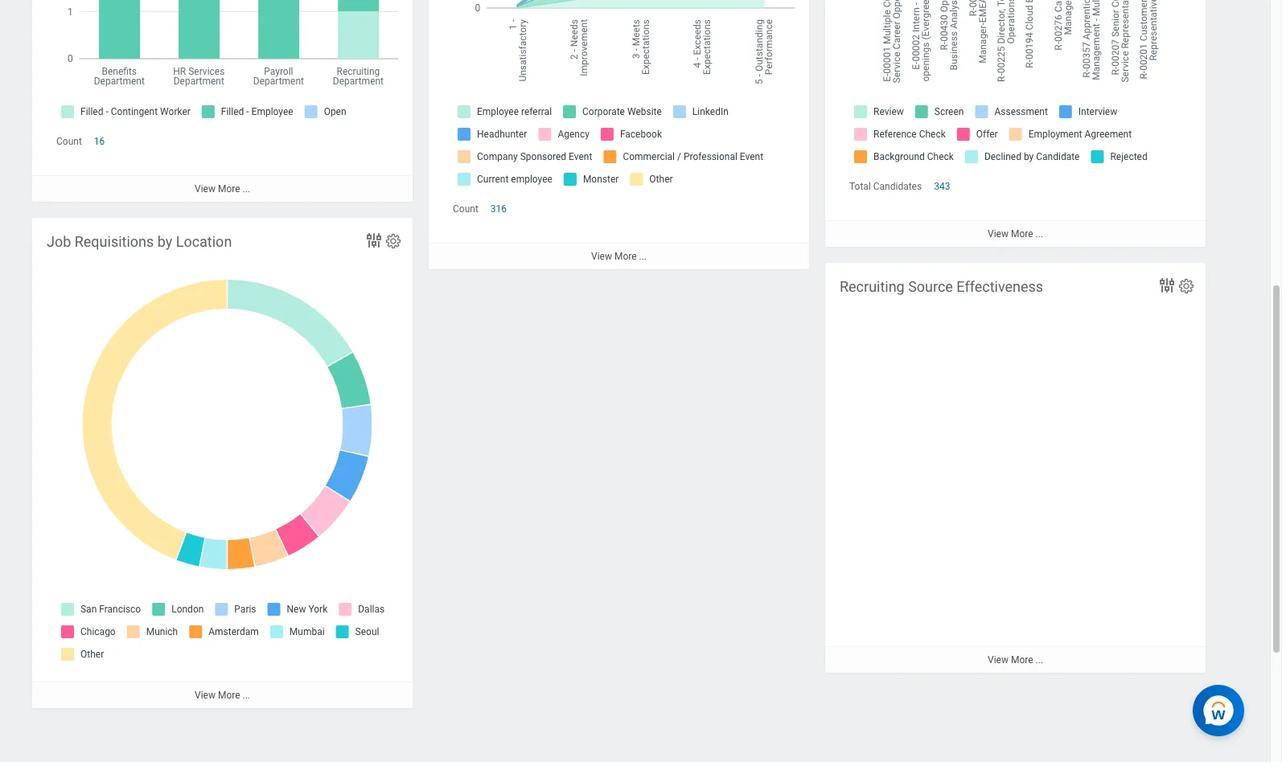 Task type: vqa. For each thing, say whether or not it's contained in the screenshot.
paid associated with 00006951
no



Task type: describe. For each thing, give the bounding box(es) containing it.
view more ... link for 16
[[32, 176, 413, 202]]

requisitions
[[75, 233, 154, 250]]

16 button
[[94, 135, 107, 148]]

configure and view chart data image for recruiting source effectiveness
[[1158, 276, 1177, 295]]

more inside job requisitions by location element
[[218, 690, 240, 702]]

performance by hiring source element
[[429, 0, 809, 270]]

view more ... inside job requisitions by location element
[[195, 690, 250, 702]]

... for 316
[[639, 251, 647, 262]]

view more ... link for 343
[[825, 221, 1206, 247]]

recruiting source effectiveness
[[840, 278, 1044, 295]]

total candidates
[[850, 181, 922, 192]]

view inside job requisitions by location element
[[195, 690, 216, 702]]

view more ... for 343
[[988, 229, 1043, 240]]

recruiting
[[840, 278, 905, 295]]

more for 16
[[218, 184, 240, 195]]

16
[[94, 136, 105, 147]]

view more ... for 316
[[591, 251, 647, 262]]

count for 16
[[56, 136, 82, 147]]

total
[[850, 181, 871, 192]]

... inside job requisitions by location element
[[243, 690, 250, 702]]

more for 343
[[1011, 229, 1033, 240]]

view for 316
[[591, 251, 612, 262]]

more for 316
[[615, 251, 637, 262]]

location
[[176, 233, 232, 250]]

job requisitions by location
[[47, 233, 232, 250]]



Task type: locate. For each thing, give the bounding box(es) containing it.
count for 316
[[453, 204, 479, 215]]

count left 16
[[56, 136, 82, 147]]

view more ... inside candidate pipeline summary element
[[988, 229, 1043, 240]]

view for 16
[[195, 184, 216, 195]]

count
[[56, 136, 82, 147], [453, 204, 479, 215]]

1 vertical spatial configure and view chart data image
[[1158, 276, 1177, 295]]

configure and view chart data image for job requisitions by location
[[364, 231, 384, 250]]

316
[[491, 204, 507, 215]]

configure and view chart data image left configure recruiting source effectiveness 'image'
[[1158, 276, 1177, 295]]

... inside performance by hiring source element
[[639, 251, 647, 262]]

view
[[195, 184, 216, 195], [988, 229, 1009, 240], [591, 251, 612, 262], [195, 690, 216, 702]]

configure and view chart data image
[[364, 231, 384, 250], [1158, 276, 1177, 295]]

view more ... for 16
[[195, 184, 250, 195]]

0 vertical spatial count
[[56, 136, 82, 147]]

view inside headcount & open positions element
[[195, 184, 216, 195]]

... for 343
[[1036, 229, 1043, 240]]

343 button
[[934, 180, 953, 193]]

1 vertical spatial count
[[453, 204, 479, 215]]

more inside performance by hiring source element
[[615, 251, 637, 262]]

configure and view chart data image inside recruiting source effectiveness element
[[1158, 276, 1177, 295]]

316 button
[[491, 203, 509, 216]]

view inside performance by hiring source element
[[591, 251, 612, 262]]

headcount & open positions element
[[32, 0, 413, 202]]

... for 16
[[243, 184, 250, 195]]

...
[[243, 184, 250, 195], [1036, 229, 1043, 240], [639, 251, 647, 262], [243, 690, 250, 702]]

1 horizontal spatial configure and view chart data image
[[1158, 276, 1177, 295]]

more inside headcount & open positions element
[[218, 184, 240, 195]]

count left the 316
[[453, 204, 479, 215]]

view more ... link
[[32, 176, 413, 202], [825, 221, 1206, 247], [429, 243, 809, 270], [32, 682, 413, 709]]

view inside candidate pipeline summary element
[[988, 229, 1009, 240]]

view more ... link for 316
[[429, 243, 809, 270]]

effectiveness
[[957, 278, 1044, 295]]

343
[[934, 181, 950, 192]]

view for 343
[[988, 229, 1009, 240]]

job requisitions by location element
[[32, 218, 413, 709]]

configure and view chart data image inside job requisitions by location element
[[364, 231, 384, 250]]

count inside performance by hiring source element
[[453, 204, 479, 215]]

more inside candidate pipeline summary element
[[1011, 229, 1033, 240]]

0 horizontal spatial configure and view chart data image
[[364, 231, 384, 250]]

0 vertical spatial configure and view chart data image
[[364, 231, 384, 250]]

candidates
[[874, 181, 922, 192]]

view more ... inside performance by hiring source element
[[591, 251, 647, 262]]

view more ... inside headcount & open positions element
[[195, 184, 250, 195]]

0 horizontal spatial count
[[56, 136, 82, 147]]

job
[[47, 233, 71, 250]]

recruiting source effectiveness element
[[825, 263, 1206, 763]]

by
[[157, 233, 172, 250]]

configure and view chart data image left configure job requisitions by location image
[[364, 231, 384, 250]]

1 horizontal spatial count
[[453, 204, 479, 215]]

configure job requisitions by location image
[[385, 233, 402, 250]]

more
[[218, 184, 240, 195], [1011, 229, 1033, 240], [615, 251, 637, 262], [218, 690, 240, 702]]

candidate pipeline summary element
[[825, 0, 1206, 247]]

... inside headcount & open positions element
[[243, 184, 250, 195]]

view more ...
[[195, 184, 250, 195], [988, 229, 1043, 240], [591, 251, 647, 262], [195, 690, 250, 702]]

configure recruiting source effectiveness image
[[1178, 278, 1196, 295]]

source
[[908, 278, 953, 295]]

... inside candidate pipeline summary element
[[1036, 229, 1043, 240]]



